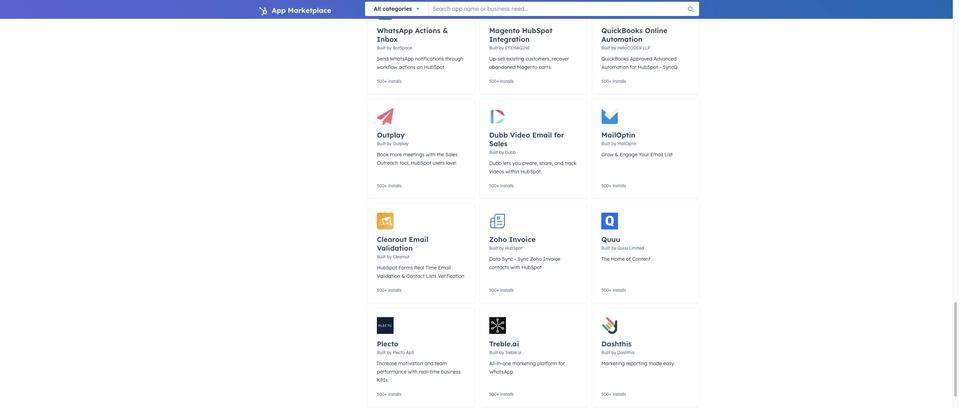Task type: locate. For each thing, give the bounding box(es) containing it.
actions
[[399, 64, 416, 70]]

500 for plecto
[[377, 392, 385, 397]]

500 + installs for whatsapp actions & inbox
[[377, 79, 402, 84]]

1 vertical spatial dubb
[[505, 150, 516, 155]]

hubspot
[[522, 26, 553, 35], [424, 64, 445, 70], [638, 64, 659, 70], [411, 160, 432, 166], [505, 246, 523, 251], [522, 264, 542, 271], [377, 265, 397, 271]]

validation
[[377, 244, 413, 253], [377, 273, 400, 279]]

hubspot down notifications
[[424, 64, 445, 70]]

quuu up the home of content
[[618, 246, 628, 251]]

500 + installs for plecto
[[377, 392, 402, 397]]

sales
[[490, 139, 508, 148], [446, 152, 458, 158]]

by inside the treble.ai built by treble.ai
[[500, 350, 504, 355]]

+ for mailoptin
[[609, 183, 612, 188]]

of
[[627, 256, 631, 262]]

email left 'list'
[[651, 152, 664, 158]]

1 horizontal spatial sync
[[518, 256, 529, 262]]

0 horizontal spatial invoice
[[510, 235, 536, 244]]

500 + installs down videos
[[490, 183, 514, 188]]

mailoptin built by mailoptin
[[602, 131, 637, 146]]

hubspot down meetings
[[411, 160, 432, 166]]

500 + installs for magento hubspot integration
[[490, 79, 514, 84]]

installs for plecto
[[388, 392, 402, 397]]

sync up contacts
[[502, 256, 513, 262]]

+ for quuu
[[609, 288, 612, 293]]

& right actions at the top of page
[[443, 26, 448, 35]]

500 + installs down marketing
[[602, 392, 627, 397]]

zoho invoice built by hubspot
[[490, 235, 536, 251]]

automation down hellocoder on the right
[[602, 64, 629, 70]]

1 vertical spatial validation
[[377, 273, 400, 279]]

by inside dubb video email for sales built by dubb
[[500, 150, 504, 155]]

1 vertical spatial and
[[425, 360, 434, 367]]

500
[[377, 79, 385, 84], [490, 79, 497, 84], [602, 79, 609, 84], [377, 183, 385, 188], [490, 183, 497, 188], [602, 183, 609, 188], [377, 288, 385, 293], [490, 288, 497, 293], [602, 288, 609, 293], [377, 392, 385, 397], [490, 392, 497, 397], [602, 392, 609, 397]]

by inside quuu built by quuu limited
[[612, 246, 617, 251]]

+ for dubb video email for sales
[[497, 183, 500, 188]]

500 for magento hubspot integration
[[490, 79, 497, 84]]

1 vertical spatial -
[[515, 256, 517, 262]]

500 for treble.ai
[[490, 392, 497, 397]]

magento hubspot integration built by eyemagine
[[490, 26, 553, 51]]

1 vertical spatial zoho
[[530, 256, 542, 262]]

whatsapp actions & inbox built by botspace
[[377, 26, 448, 51]]

track
[[565, 160, 577, 166]]

installs down abandoned
[[501, 79, 514, 84]]

email inside clearout email validation built by clearout
[[409, 235, 429, 244]]

0 vertical spatial sales
[[490, 139, 508, 148]]

outplay
[[377, 131, 405, 139], [393, 141, 409, 146]]

2 horizontal spatial &
[[615, 152, 619, 158]]

0 vertical spatial mailoptin
[[602, 131, 636, 139]]

aps
[[406, 350, 414, 355]]

0 vertical spatial invoice
[[510, 235, 536, 244]]

validation up forms
[[377, 244, 413, 253]]

treble.ai built by treble.ai
[[490, 340, 522, 355]]

magento inside up-sell existing customers, recover abandoned magento carts
[[517, 64, 538, 70]]

1 vertical spatial quickbooks
[[602, 56, 629, 62]]

1 horizontal spatial zoho
[[530, 256, 542, 262]]

500 + installs for zoho invoice
[[490, 288, 514, 293]]

installs down marketing
[[613, 392, 627, 397]]

your
[[639, 152, 650, 158]]

list
[[665, 152, 673, 158]]

2 validation from the top
[[377, 273, 400, 279]]

500 + installs for outplay
[[377, 183, 402, 188]]

more
[[390, 152, 402, 158]]

0 vertical spatial outplay
[[377, 131, 405, 139]]

500 + installs down contacts
[[490, 288, 514, 293]]

0 vertical spatial automation
[[602, 35, 643, 44]]

500 + installs down in-
[[490, 392, 514, 397]]

magento
[[490, 26, 520, 35], [517, 64, 538, 70]]

1 automation from the top
[[602, 35, 643, 44]]

reporting
[[627, 360, 648, 367]]

quickbooks up hellocoder on the right
[[602, 26, 643, 35]]

sync
[[502, 256, 513, 262], [518, 256, 529, 262]]

hubspot left forms
[[377, 265, 397, 271]]

zoho down zoho invoice built by hubspot on the bottom
[[530, 256, 542, 262]]

500 + installs for dubb video email for sales
[[490, 183, 514, 188]]

email up real
[[409, 235, 429, 244]]

with down motivation
[[408, 369, 418, 375]]

clearout
[[377, 235, 407, 244], [393, 254, 410, 259]]

installs down contacts
[[501, 288, 514, 293]]

whatsapp up actions
[[390, 56, 414, 62]]

quuu up 'the'
[[602, 235, 621, 244]]

0 vertical spatial dubb
[[490, 131, 508, 139]]

+
[[385, 79, 387, 84], [497, 79, 500, 84], [609, 79, 612, 84], [385, 183, 387, 188], [497, 183, 500, 188], [609, 183, 612, 188], [385, 288, 387, 293], [497, 288, 500, 293], [609, 288, 612, 293], [385, 392, 387, 397], [497, 392, 500, 397], [609, 392, 612, 397]]

dubb left "video"
[[490, 131, 508, 139]]

whatsapp down in-
[[490, 369, 514, 375]]

500 + installs down quickbooks approved advanced automation for hubspot - syncq.
[[602, 79, 627, 84]]

with inside increase motivation and team performance with real-time business kpis
[[408, 369, 418, 375]]

outreach
[[377, 160, 399, 166]]

and left track at the right
[[555, 160, 564, 166]]

0 horizontal spatial zoho
[[490, 235, 507, 244]]

+ for magento hubspot integration
[[497, 79, 500, 84]]

hubspot inside data sync - sync zoho invoice contacts with hubspot
[[522, 264, 542, 271]]

and inside increase motivation and team performance with real-time business kpis
[[425, 360, 434, 367]]

1 vertical spatial sales
[[446, 152, 458, 158]]

500 + installs
[[377, 79, 402, 84], [490, 79, 514, 84], [602, 79, 627, 84], [377, 183, 402, 188], [490, 183, 514, 188], [602, 183, 627, 188], [377, 288, 402, 293], [490, 288, 514, 293], [602, 288, 627, 293], [377, 392, 402, 397], [490, 392, 514, 397], [602, 392, 627, 397]]

invoice
[[510, 235, 536, 244], [544, 256, 561, 262]]

and
[[555, 160, 564, 166], [425, 360, 434, 367]]

&
[[443, 26, 448, 35], [615, 152, 619, 158], [402, 273, 405, 279]]

with left the
[[426, 152, 436, 158]]

2 vertical spatial whatsapp
[[490, 369, 514, 375]]

quuu
[[602, 235, 621, 244], [618, 246, 628, 251]]

all-
[[490, 360, 497, 367]]

- inside data sync - sync zoho invoice contacts with hubspot
[[515, 256, 517, 262]]

500 + installs down "workflow"
[[377, 79, 402, 84]]

0 vertical spatial dashthis
[[602, 340, 632, 348]]

installs down the one
[[501, 392, 514, 397]]

0 horizontal spatial &
[[402, 273, 405, 279]]

0 vertical spatial whatsapp
[[377, 26, 413, 35]]

meetings
[[404, 152, 425, 158]]

mailoptin
[[602, 131, 636, 139], [618, 141, 637, 146]]

whatsapp inside whatsapp actions & inbox built by botspace
[[377, 26, 413, 35]]

for
[[630, 64, 637, 70], [555, 131, 565, 139], [559, 360, 565, 367]]

automation up hellocoder on the right
[[602, 35, 643, 44]]

app
[[272, 6, 286, 15]]

zoho up data
[[490, 235, 507, 244]]

500 + installs down abandoned
[[490, 79, 514, 84]]

validation inside clearout email validation built by clearout
[[377, 244, 413, 253]]

quickbooks down hellocoder on the right
[[602, 56, 629, 62]]

2 vertical spatial dubb
[[490, 160, 502, 166]]

1 vertical spatial with
[[511, 264, 521, 271]]

plecto
[[377, 340, 399, 348], [393, 350, 405, 355]]

zoho inside data sync - sync zoho invoice contacts with hubspot
[[530, 256, 542, 262]]

invoice inside data sync - sync zoho invoice contacts with hubspot
[[544, 256, 561, 262]]

& down forms
[[402, 273, 405, 279]]

built inside the treble.ai built by treble.ai
[[490, 350, 498, 355]]

1 vertical spatial invoice
[[544, 256, 561, 262]]

500 + installs down 'grow'
[[602, 183, 627, 188]]

1 validation from the top
[[377, 244, 413, 253]]

validation inside the hubspot forms real time email validation & contact lists verification
[[377, 273, 400, 279]]

installs down performance at the bottom
[[388, 392, 402, 397]]

1 horizontal spatial with
[[426, 152, 436, 158]]

installs down within
[[501, 183, 514, 188]]

email
[[533, 131, 552, 139], [651, 152, 664, 158], [409, 235, 429, 244], [438, 265, 451, 271]]

installs
[[388, 79, 402, 84], [501, 79, 514, 84], [613, 79, 627, 84], [388, 183, 402, 188], [501, 183, 514, 188], [613, 183, 627, 188], [388, 288, 402, 293], [501, 288, 514, 293], [613, 288, 627, 293], [388, 392, 402, 397], [501, 392, 514, 397], [613, 392, 627, 397]]

botspace
[[393, 45, 412, 51]]

1 vertical spatial clearout
[[393, 254, 410, 259]]

1 horizontal spatial sales
[[490, 139, 508, 148]]

by inside dashthis built by dashthis
[[612, 350, 617, 355]]

quickbooks for online
[[602, 26, 643, 35]]

hubspot down zoho invoice built by hubspot on the bottom
[[522, 264, 542, 271]]

with inside data sync - sync zoho invoice contacts with hubspot
[[511, 264, 521, 271]]

quickbooks inside "quickbooks online automation built by hellocoder llp"
[[602, 26, 643, 35]]

all
[[374, 5, 381, 12]]

invoice inside zoho invoice built by hubspot
[[510, 235, 536, 244]]

2 automation from the top
[[602, 64, 629, 70]]

1 horizontal spatial and
[[555, 160, 564, 166]]

automation inside quickbooks approved advanced automation for hubspot - syncq.
[[602, 64, 629, 70]]

0 vertical spatial quickbooks
[[602, 26, 643, 35]]

installs down home
[[613, 288, 627, 293]]

quickbooks approved advanced automation for hubspot - syncq.
[[602, 56, 679, 70]]

for inside quickbooks approved advanced automation for hubspot - syncq.
[[630, 64, 637, 70]]

users
[[433, 160, 445, 166]]

email right "video"
[[533, 131, 552, 139]]

by inside zoho invoice built by hubspot
[[500, 246, 504, 251]]

abandoned
[[490, 64, 516, 70]]

0 vertical spatial -
[[660, 64, 662, 70]]

sync down zoho invoice built by hubspot on the bottom
[[518, 256, 529, 262]]

email up verification
[[438, 265, 451, 271]]

2 horizontal spatial with
[[511, 264, 521, 271]]

hubspot up data sync - sync zoho invoice contacts with hubspot
[[505, 246, 523, 251]]

0 horizontal spatial sync
[[502, 256, 513, 262]]

increase motivation and team performance with real-time business kpis
[[377, 360, 461, 383]]

installs for zoho invoice
[[501, 288, 514, 293]]

1 vertical spatial automation
[[602, 64, 629, 70]]

installs for quuu
[[613, 288, 627, 293]]

0 vertical spatial for
[[630, 64, 637, 70]]

sell
[[498, 56, 505, 62]]

1 vertical spatial magento
[[517, 64, 538, 70]]

hubspot up the eyemagine
[[522, 26, 553, 35]]

sales up love!
[[446, 152, 458, 158]]

dubb up lets
[[505, 150, 516, 155]]

1 quickbooks from the top
[[602, 26, 643, 35]]

1 vertical spatial for
[[555, 131, 565, 139]]

0 vertical spatial with
[[426, 152, 436, 158]]

built inside outplay built by outplay
[[377, 141, 386, 146]]

500 for quuu
[[602, 288, 609, 293]]

installs down engage
[[613, 183, 627, 188]]

in-
[[497, 360, 503, 367]]

0 vertical spatial magento
[[490, 26, 520, 35]]

dubb for lets
[[490, 160, 502, 166]]

1 vertical spatial whatsapp
[[390, 56, 414, 62]]

0 vertical spatial validation
[[377, 244, 413, 253]]

installs down forms
[[388, 288, 402, 293]]

installs down "workflow"
[[388, 79, 402, 84]]

sales inside book more meetings with the sales outreach tool, hubspot users love!
[[446, 152, 458, 158]]

zoho
[[490, 235, 507, 244], [530, 256, 542, 262]]

hubspot down approved
[[638, 64, 659, 70]]

- down advanced on the right
[[660, 64, 662, 70]]

dubb lets you create, share, and track videos within hubspot.
[[490, 160, 577, 175]]

2 vertical spatial for
[[559, 360, 565, 367]]

plecto left "aps" in the left bottom of the page
[[393, 350, 405, 355]]

0 horizontal spatial sales
[[446, 152, 458, 158]]

0 vertical spatial zoho
[[490, 235, 507, 244]]

2 vertical spatial with
[[408, 369, 418, 375]]

Search app name or business need... search field
[[429, 2, 700, 16]]

installs for dashthis
[[613, 392, 627, 397]]

2 quickbooks from the top
[[602, 56, 629, 62]]

with
[[426, 152, 436, 158], [511, 264, 521, 271], [408, 369, 418, 375]]

& right 'grow'
[[615, 152, 619, 158]]

0 horizontal spatial -
[[515, 256, 517, 262]]

500 + installs for quickbooks online automation
[[602, 79, 627, 84]]

business
[[441, 369, 461, 375]]

0 vertical spatial quuu
[[602, 235, 621, 244]]

book
[[377, 152, 389, 158]]

customers,
[[526, 56, 551, 62]]

by inside magento hubspot integration built by eyemagine
[[500, 45, 504, 51]]

verification
[[438, 273, 465, 279]]

1 vertical spatial &
[[615, 152, 619, 158]]

built inside magento hubspot integration built by eyemagine
[[490, 45, 498, 51]]

installs down quickbooks approved advanced automation for hubspot - syncq.
[[613, 79, 627, 84]]

- down zoho invoice built by hubspot on the bottom
[[515, 256, 517, 262]]

by inside whatsapp actions & inbox built by botspace
[[387, 45, 392, 51]]

1 horizontal spatial &
[[443, 26, 448, 35]]

with right contacts
[[511, 264, 521, 271]]

1 horizontal spatial invoice
[[544, 256, 561, 262]]

hubspot inside zoho invoice built by hubspot
[[505, 246, 523, 251]]

dubb
[[490, 131, 508, 139], [505, 150, 516, 155], [490, 160, 502, 166]]

magento down customers,
[[517, 64, 538, 70]]

500 + installs down outreach
[[377, 183, 402, 188]]

with inside book more meetings with the sales outreach tool, hubspot users love!
[[426, 152, 436, 158]]

zoho inside zoho invoice built by hubspot
[[490, 235, 507, 244]]

+ for treble.ai
[[497, 392, 500, 397]]

2 vertical spatial &
[[402, 273, 405, 279]]

500 for quickbooks online automation
[[602, 79, 609, 84]]

1 horizontal spatial -
[[660, 64, 662, 70]]

existing
[[507, 56, 525, 62]]

built inside dubb video email for sales built by dubb
[[490, 150, 498, 155]]

whatsapp up botspace at the left of the page
[[377, 26, 413, 35]]

hubspot.
[[521, 169, 542, 175]]

send
[[377, 56, 389, 62]]

0 horizontal spatial with
[[408, 369, 418, 375]]

validation down forms
[[377, 273, 400, 279]]

1 vertical spatial outplay
[[393, 141, 409, 146]]

0 vertical spatial &
[[443, 26, 448, 35]]

for inside dubb video email for sales built by dubb
[[555, 131, 565, 139]]

500 + installs down kpis
[[377, 392, 402, 397]]

data sync - sync zoho invoice contacts with hubspot
[[490, 256, 561, 271]]

the
[[437, 152, 444, 158]]

0 horizontal spatial and
[[425, 360, 434, 367]]

dubb inside the dubb lets you create, share, and track videos within hubspot.
[[490, 160, 502, 166]]

500 + installs down forms
[[377, 288, 402, 293]]

app marketplace
[[272, 6, 331, 15]]

dubb up videos
[[490, 160, 502, 166]]

videos
[[490, 169, 505, 175]]

installs for dubb video email for sales
[[501, 183, 514, 188]]

dubb for video
[[490, 131, 508, 139]]

plecto built by plecto aps
[[377, 340, 414, 355]]

and up real-
[[425, 360, 434, 367]]

magento up the eyemagine
[[490, 26, 520, 35]]

500 + installs down home
[[602, 288, 627, 293]]

built inside dashthis built by dashthis
[[602, 350, 611, 355]]

built inside 'plecto built by plecto aps'
[[377, 350, 386, 355]]

0 vertical spatial and
[[555, 160, 564, 166]]

home
[[612, 256, 625, 262]]

plecto up increase
[[377, 340, 399, 348]]

dashthis up reporting
[[618, 350, 635, 355]]

500 for whatsapp actions & inbox
[[377, 79, 385, 84]]

for inside all-in-one marketing platform for whatsapp
[[559, 360, 565, 367]]

dashthis up marketing
[[602, 340, 632, 348]]

sales up lets
[[490, 139, 508, 148]]

quickbooks inside quickbooks approved advanced automation for hubspot - syncq.
[[602, 56, 629, 62]]

automation inside "quickbooks online automation built by hellocoder llp"
[[602, 35, 643, 44]]

installs down outreach
[[388, 183, 402, 188]]

treble.ai
[[490, 340, 519, 348], [505, 350, 522, 355]]

-
[[660, 64, 662, 70], [515, 256, 517, 262]]

whatsapp inside all-in-one marketing platform for whatsapp
[[490, 369, 514, 375]]



Task type: vqa. For each thing, say whether or not it's contained in the screenshot.
Treble.ai installs
yes



Task type: describe. For each thing, give the bounding box(es) containing it.
+ for plecto
[[385, 392, 387, 397]]

on
[[417, 64, 423, 70]]

hubspot forms real time email validation & contact lists verification
[[377, 265, 465, 279]]

contacts
[[490, 264, 510, 271]]

the
[[602, 256, 610, 262]]

outplay built by outplay
[[377, 131, 409, 146]]

share,
[[540, 160, 554, 166]]

quickbooks for approved
[[602, 56, 629, 62]]

eyemagine
[[505, 45, 530, 51]]

1 vertical spatial plecto
[[393, 350, 405, 355]]

content
[[633, 256, 651, 262]]

installs for magento hubspot integration
[[501, 79, 514, 84]]

made
[[649, 360, 662, 367]]

quickbooks online automation built by hellocoder llp
[[602, 26, 668, 51]]

online
[[645, 26, 668, 35]]

by inside outplay built by outplay
[[387, 141, 392, 146]]

+ for zoho invoice
[[497, 288, 500, 293]]

installs for outplay
[[388, 183, 402, 188]]

hubspot inside send whatsapp notifications through workflow actions on hubspot
[[424, 64, 445, 70]]

up-sell existing customers, recover abandoned magento carts
[[490, 56, 569, 70]]

the home of content
[[602, 256, 651, 262]]

& inside whatsapp actions & inbox built by botspace
[[443, 26, 448, 35]]

within
[[506, 169, 520, 175]]

marketing reporting made easy
[[602, 360, 675, 367]]

1 vertical spatial treble.ai
[[505, 350, 522, 355]]

engage
[[620, 152, 638, 158]]

kpis
[[377, 377, 388, 383]]

installs for clearout email validation
[[388, 288, 402, 293]]

time
[[426, 265, 437, 271]]

+ for whatsapp actions & inbox
[[385, 79, 387, 84]]

email inside dubb video email for sales built by dubb
[[533, 131, 552, 139]]

categories
[[383, 5, 412, 12]]

email inside the hubspot forms real time email validation & contact lists verification
[[438, 265, 451, 271]]

500 for clearout email validation
[[377, 288, 385, 293]]

0 vertical spatial treble.ai
[[490, 340, 519, 348]]

built inside "quickbooks online automation built by hellocoder llp"
[[602, 45, 611, 51]]

send whatsapp notifications through workflow actions on hubspot
[[377, 56, 464, 70]]

by inside "quickbooks online automation built by hellocoder llp"
[[612, 45, 617, 51]]

up-
[[490, 56, 498, 62]]

carts
[[539, 64, 551, 70]]

500 for zoho invoice
[[490, 288, 497, 293]]

500 for dashthis
[[602, 392, 609, 397]]

magento inside magento hubspot integration built by eyemagine
[[490, 26, 520, 35]]

and inside the dubb lets you create, share, and track videos within hubspot.
[[555, 160, 564, 166]]

create,
[[523, 160, 538, 166]]

easy
[[664, 360, 675, 367]]

1 sync from the left
[[502, 256, 513, 262]]

contact
[[407, 273, 425, 279]]

sales inside dubb video email for sales built by dubb
[[490, 139, 508, 148]]

all categories button
[[365, 2, 429, 16]]

forms
[[399, 265, 413, 271]]

marketplace
[[288, 6, 331, 15]]

by inside 'plecto built by plecto aps'
[[387, 350, 392, 355]]

hubspot inside magento hubspot integration built by eyemagine
[[522, 26, 553, 35]]

love!
[[446, 160, 457, 166]]

you
[[513, 160, 521, 166]]

installs for treble.ai
[[501, 392, 514, 397]]

500 for dubb video email for sales
[[490, 183, 497, 188]]

book more meetings with the sales outreach tool, hubspot users love!
[[377, 152, 458, 166]]

real
[[415, 265, 425, 271]]

500 for mailoptin
[[602, 183, 609, 188]]

workflow
[[377, 64, 398, 70]]

marketing
[[602, 360, 625, 367]]

500 for outplay
[[377, 183, 385, 188]]

installs for mailoptin
[[613, 183, 627, 188]]

hubspot inside quickbooks approved advanced automation for hubspot - syncq.
[[638, 64, 659, 70]]

notifications
[[416, 56, 444, 62]]

all-in-one marketing platform for whatsapp
[[490, 360, 565, 375]]

500 + installs for dashthis
[[602, 392, 627, 397]]

hubspot inside the hubspot forms real time email validation & contact lists verification
[[377, 265, 397, 271]]

time
[[430, 369, 440, 375]]

platform
[[538, 360, 557, 367]]

video
[[510, 131, 531, 139]]

built inside mailoptin built by mailoptin
[[602, 141, 611, 146]]

advanced
[[654, 56, 677, 62]]

by inside clearout email validation built by clearout
[[387, 254, 392, 259]]

through
[[446, 56, 464, 62]]

500 + installs for clearout email validation
[[377, 288, 402, 293]]

data
[[490, 256, 501, 262]]

by inside mailoptin built by mailoptin
[[612, 141, 617, 146]]

syncq.
[[663, 64, 679, 70]]

recover
[[552, 56, 569, 62]]

built inside clearout email validation built by clearout
[[377, 254, 386, 259]]

tool,
[[400, 160, 410, 166]]

grow
[[602, 152, 614, 158]]

500 + installs for mailoptin
[[602, 183, 627, 188]]

llp
[[643, 45, 651, 51]]

500 + installs for treble.ai
[[490, 392, 514, 397]]

+ for quickbooks online automation
[[609, 79, 612, 84]]

quuu built by quuu limited
[[602, 235, 644, 251]]

lists
[[426, 273, 437, 279]]

0 vertical spatial clearout
[[377, 235, 407, 244]]

performance
[[377, 369, 407, 375]]

marketing
[[513, 360, 536, 367]]

+ for outplay
[[385, 183, 387, 188]]

& inside the hubspot forms real time email validation & contact lists verification
[[402, 273, 405, 279]]

built inside zoho invoice built by hubspot
[[490, 246, 498, 251]]

+ for clearout email validation
[[385, 288, 387, 293]]

+ for dashthis
[[609, 392, 612, 397]]

all categories
[[374, 5, 412, 12]]

grow & engage your email list
[[602, 152, 673, 158]]

hubspot inside book more meetings with the sales outreach tool, hubspot users love!
[[411, 160, 432, 166]]

actions
[[415, 26, 441, 35]]

lets
[[503, 160, 511, 166]]

inbox
[[377, 35, 398, 44]]

motivation
[[399, 360, 424, 367]]

one
[[503, 360, 511, 367]]

integration
[[490, 35, 530, 44]]

0 vertical spatial plecto
[[377, 340, 399, 348]]

limited
[[630, 246, 644, 251]]

installs for quickbooks online automation
[[613, 79, 627, 84]]

real-
[[419, 369, 430, 375]]

dashthis built by dashthis
[[602, 340, 635, 355]]

approved
[[631, 56, 653, 62]]

built inside whatsapp actions & inbox built by botspace
[[377, 45, 386, 51]]

team
[[435, 360, 447, 367]]

clearout email validation built by clearout
[[377, 235, 429, 259]]

- inside quickbooks approved advanced automation for hubspot - syncq.
[[660, 64, 662, 70]]

1 vertical spatial mailoptin
[[618, 141, 637, 146]]

2 sync from the left
[[518, 256, 529, 262]]

installs for whatsapp actions & inbox
[[388, 79, 402, 84]]

whatsapp inside send whatsapp notifications through workflow actions on hubspot
[[390, 56, 414, 62]]

hellocoder
[[618, 45, 642, 51]]

1 vertical spatial quuu
[[618, 246, 628, 251]]

500 + installs for quuu
[[602, 288, 627, 293]]

increase
[[377, 360, 397, 367]]

1 vertical spatial dashthis
[[618, 350, 635, 355]]

built inside quuu built by quuu limited
[[602, 246, 611, 251]]



